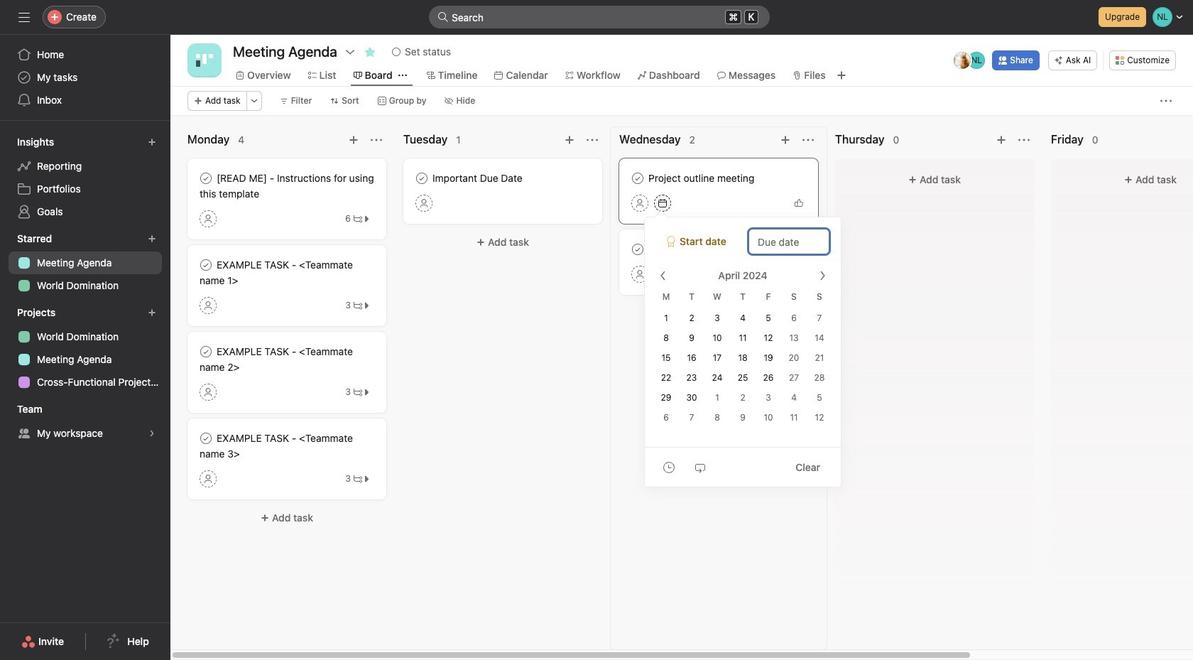 Task type: describe. For each thing, give the bounding box(es) containing it.
add tab image
[[836, 70, 847, 81]]

previous month image
[[658, 270, 669, 281]]

more section actions image for 1st add task image from the right
[[1019, 134, 1030, 146]]

2 add task image from the left
[[996, 134, 1007, 146]]

see details, my workspace image
[[148, 429, 156, 438]]

add task image for 1st more section actions image from the left
[[348, 134, 359, 146]]

insights element
[[0, 129, 171, 226]]

2 vertical spatial mark complete checkbox
[[198, 343, 215, 360]]

1 add task image from the left
[[564, 134, 575, 146]]

set to repeat image
[[695, 461, 706, 473]]

prominent image
[[438, 11, 449, 23]]

teams element
[[0, 396, 171, 448]]

0 vertical spatial mark complete checkbox
[[413, 170, 431, 187]]

mark complete image
[[413, 170, 431, 187]]



Task type: locate. For each thing, give the bounding box(es) containing it.
board image
[[196, 52, 213, 69]]

more section actions image
[[371, 134, 382, 146], [587, 134, 598, 146], [1019, 134, 1030, 146]]

Mark complete checkbox
[[413, 170, 431, 187], [629, 241, 647, 258], [198, 343, 215, 360]]

1 horizontal spatial more section actions image
[[587, 134, 598, 146]]

more section actions image
[[803, 134, 814, 146]]

Due date text field
[[749, 229, 830, 254]]

show options image
[[345, 46, 356, 58]]

more section actions image for second add task image from the right
[[587, 134, 598, 146]]

0 horizontal spatial more actions image
[[250, 97, 258, 105]]

next month image
[[817, 270, 828, 281]]

tab actions image
[[398, 71, 407, 80]]

add task image
[[564, 134, 575, 146], [996, 134, 1007, 146]]

1 more section actions image from the left
[[371, 134, 382, 146]]

1 vertical spatial mark complete checkbox
[[629, 241, 647, 258]]

1 horizontal spatial mark complete checkbox
[[413, 170, 431, 187]]

0 horizontal spatial mark complete checkbox
[[198, 343, 215, 360]]

more actions image
[[1161, 95, 1172, 107], [250, 97, 258, 105]]

global element
[[0, 35, 171, 120]]

2 horizontal spatial mark complete checkbox
[[629, 241, 647, 258]]

add time image
[[664, 461, 675, 473]]

add items to starred image
[[148, 234, 156, 243]]

hide sidebar image
[[18, 11, 30, 23]]

1 horizontal spatial more actions image
[[1161, 95, 1172, 107]]

2 more section actions image from the left
[[587, 134, 598, 146]]

0 likes. click to like this task image
[[795, 199, 804, 207]]

1 horizontal spatial add task image
[[996, 134, 1007, 146]]

Search tasks, projects, and more text field
[[429, 6, 770, 28]]

Mark complete checkbox
[[198, 170, 215, 187], [629, 170, 647, 187], [198, 256, 215, 274], [198, 430, 215, 447]]

1 add task image from the left
[[348, 134, 359, 146]]

remove from starred image
[[364, 46, 376, 58]]

starred element
[[0, 226, 171, 300]]

3 more section actions image from the left
[[1019, 134, 1030, 146]]

1 horizontal spatial add task image
[[780, 134, 791, 146]]

add task image
[[348, 134, 359, 146], [780, 134, 791, 146]]

0 horizontal spatial add task image
[[564, 134, 575, 146]]

mark complete image
[[198, 170, 215, 187], [629, 170, 647, 187], [629, 241, 647, 258], [198, 256, 215, 274], [198, 343, 215, 360], [198, 430, 215, 447]]

2 horizontal spatial more section actions image
[[1019, 134, 1030, 146]]

0 horizontal spatial add task image
[[348, 134, 359, 146]]

None field
[[429, 6, 770, 28]]

new project or portfolio image
[[148, 308, 156, 317]]

projects element
[[0, 300, 171, 396]]

0 horizontal spatial more section actions image
[[371, 134, 382, 146]]

add task image for more section actions icon
[[780, 134, 791, 146]]

new insights image
[[148, 138, 156, 146]]

2 add task image from the left
[[780, 134, 791, 146]]



Task type: vqa. For each thing, say whether or not it's contained in the screenshot.
Search tasks, projects, and more TEXT BOX
yes



